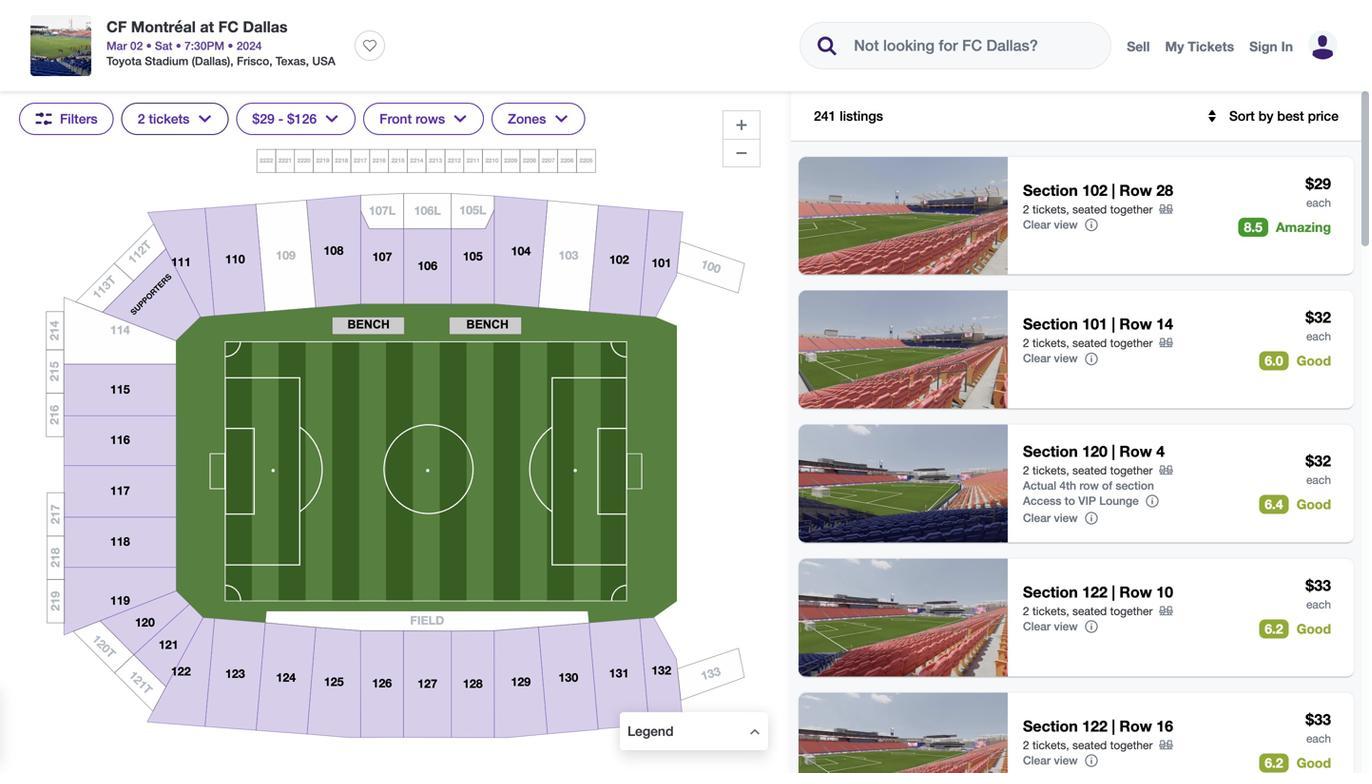 Task type: locate. For each thing, give the bounding box(es) containing it.
| for | row 4
[[1112, 442, 1115, 460]]

clear view for section 102 | row 28
[[1023, 218, 1078, 231]]

my tickets link
[[1165, 39, 1234, 54]]

4 together from the top
[[1110, 604, 1153, 618]]

5 seated from the top
[[1073, 738, 1107, 752]]

clear
[[1023, 218, 1051, 231], [1023, 351, 1051, 365], [1023, 511, 1051, 524], [1023, 620, 1051, 633], [1023, 753, 1051, 767]]

2
[[138, 111, 145, 126], [1023, 202, 1030, 216], [1023, 336, 1030, 350], [1023, 463, 1030, 477], [1023, 604, 1030, 618], [1023, 738, 1030, 752]]

2 tickets
[[138, 111, 190, 126]]

4th
[[1060, 479, 1076, 492]]

lounge
[[1100, 494, 1139, 507]]

view for | row 28
[[1054, 218, 1078, 231]]

1 clear from the top
[[1023, 218, 1051, 231]]

5 | from the top
[[1112, 717, 1115, 735]]

sell
[[1127, 39, 1150, 54]]

toyota stadium (dallas) link
[[107, 54, 230, 68]]

row left 10
[[1120, 583, 1152, 601]]

my tickets
[[1165, 39, 1234, 54]]

4 row from the top
[[1120, 583, 1152, 601]]

, for section 101 | row 14
[[1066, 336, 1070, 350]]

1 good from the top
[[1297, 353, 1331, 369]]

together for | row 16
[[1110, 738, 1153, 752]]

tooltip image for 122
[[1084, 753, 1099, 768]]

clear for section 102 | row 28
[[1023, 218, 1051, 231]]

, left frisco,
[[230, 54, 234, 68]]

1 vertical spatial tooltip image
[[1084, 753, 1099, 768]]

, for section 120 | row 4
[[1066, 463, 1070, 477]]

|
[[1112, 181, 1115, 199], [1112, 315, 1115, 333], [1112, 442, 1115, 460], [1112, 583, 1115, 601], [1112, 717, 1115, 735]]

2 6.2 from the top
[[1265, 755, 1283, 771]]

$29 inside button
[[252, 111, 275, 126]]

10
[[1157, 583, 1173, 601]]

row
[[1120, 181, 1152, 199], [1120, 315, 1152, 333], [1120, 442, 1152, 460], [1120, 583, 1152, 601], [1120, 717, 1152, 735]]

2 tooltip image from the top
[[1084, 753, 1099, 768]]

4 view from the top
[[1054, 620, 1078, 633]]

tooltip image for 102
[[1084, 217, 1099, 233]]

tickets down section 101 | row 14
[[1033, 336, 1066, 350]]

5 together from the top
[[1110, 738, 1153, 752]]

2 together from the top
[[1110, 336, 1153, 350]]

| right 102
[[1112, 181, 1115, 199]]

0 vertical spatial tooltip image
[[1084, 217, 1099, 233]]

row left 4
[[1120, 442, 1152, 460]]

amazing
[[1276, 219, 1331, 235]]

2 • from the left
[[176, 39, 181, 52]]

tickets for section 101 | row 14
[[1033, 336, 1066, 350]]

2 122 from the top
[[1082, 717, 1108, 735]]

sat
[[155, 39, 172, 52]]

tickets down 'toyota stadium (dallas)' link
[[149, 111, 190, 126]]

each for 4
[[1307, 473, 1331, 486]]

section for section 122 | row 10
[[1023, 583, 1078, 601]]

1 vertical spatial $32
[[1306, 452, 1331, 470]]

122
[[1082, 583, 1108, 601], [1082, 717, 1108, 735]]

$33 for | row 10
[[1306, 576, 1331, 594]]

4 good from the top
[[1297, 755, 1331, 771]]

2 2 tickets , seated together from the top
[[1023, 336, 1153, 350]]

tickets
[[149, 111, 190, 126], [1033, 202, 1066, 216], [1033, 336, 1066, 350], [1033, 463, 1066, 477], [1033, 604, 1066, 618], [1033, 738, 1066, 752]]

seated down 101
[[1073, 336, 1107, 350]]

listings
[[840, 108, 883, 124]]

0 vertical spatial 6.2
[[1265, 621, 1283, 637]]

good for section 101 | row 14
[[1297, 353, 1331, 369]]

clear view down section 122 | row 10
[[1023, 620, 1078, 633]]

clear view down "access"
[[1023, 511, 1078, 524]]

row for 16
[[1120, 717, 1152, 735]]

montréal
[[131, 18, 196, 36]]

2 $32 from the top
[[1306, 452, 1331, 470]]

tickets for section 102 | row 28
[[1033, 202, 1066, 216]]

4 | from the top
[[1112, 583, 1115, 601]]

clear for section 101 | row 14
[[1023, 351, 1051, 365]]

(dallas)
[[192, 54, 230, 68]]

3 each from the top
[[1307, 473, 1331, 486]]

2 clear from the top
[[1023, 351, 1051, 365]]

together down section 101 | row 14
[[1110, 336, 1153, 350]]

3 good from the top
[[1297, 621, 1331, 637]]

2 up the actual
[[1023, 463, 1030, 477]]

5 clear from the top
[[1023, 753, 1051, 767]]

101
[[1082, 315, 1108, 333]]

• right sat
[[176, 39, 181, 52]]

122 left 16
[[1082, 717, 1108, 735]]

$126
[[287, 111, 317, 126]]

tooltip image down 102
[[1084, 217, 1099, 233]]

,
[[230, 54, 234, 68], [1066, 202, 1070, 216], [1066, 336, 1070, 350], [1066, 463, 1070, 477], [1066, 604, 1070, 618], [1066, 738, 1070, 752]]

2 tickets , seated together for | row 14
[[1023, 336, 1153, 350]]

2 horizontal spatial •
[[228, 39, 233, 52]]

in
[[1281, 39, 1293, 54]]

0 vertical spatial $29
[[252, 111, 275, 126]]

$29
[[252, 111, 275, 126], [1306, 174, 1331, 193]]

4 seated from the top
[[1073, 604, 1107, 618]]

1 122 from the top
[[1082, 583, 1108, 601]]

2 inside button
[[138, 111, 145, 126]]

3 | from the top
[[1112, 442, 1115, 460]]

| left 10
[[1112, 583, 1115, 601]]

tickets for section 122 | row 16
[[1033, 738, 1066, 752]]

5 view from the top
[[1054, 753, 1078, 767]]

1 view from the top
[[1054, 218, 1078, 231]]

together for | row 10
[[1110, 604, 1153, 618]]

clear view down section 102 | row 28
[[1023, 218, 1078, 231]]

tooltip image
[[1084, 217, 1099, 233], [1084, 753, 1099, 768]]

2 clear view from the top
[[1023, 351, 1078, 365]]

cf montréal at fc dallas mar 02 • sat • 7:30pm • 2024 toyota stadium (dallas) , frisco, texas, usa
[[107, 18, 335, 68]]

1 section from the top
[[1023, 181, 1078, 199]]

2 down section 122 | row 10
[[1023, 604, 1030, 618]]

each for 14
[[1307, 330, 1331, 343]]

view down section 102 | row 28
[[1054, 218, 1078, 231]]

, down section 101 | row 14
[[1066, 336, 1070, 350]]

clear view for section 101 | row 14
[[1023, 351, 1078, 365]]

2 down section 122 | row 16 at the right of the page
[[1023, 738, 1030, 752]]

mar
[[107, 39, 127, 52]]

2 down toyota
[[138, 111, 145, 126]]

1 vertical spatial $29
[[1306, 174, 1331, 193]]

rows
[[416, 111, 445, 126]]

| for | row 28
[[1112, 181, 1115, 199]]

0 vertical spatial $32
[[1306, 308, 1331, 326]]

0 horizontal spatial $29
[[252, 111, 275, 126]]

seated up row
[[1073, 463, 1107, 477]]

view down the to
[[1054, 511, 1078, 524]]

| right 101
[[1112, 315, 1115, 333]]

1 vertical spatial $33
[[1306, 710, 1331, 728]]

1 together from the top
[[1110, 202, 1153, 216]]

2 down section 101 | row 14
[[1023, 336, 1030, 350]]

6.2
[[1265, 621, 1283, 637], [1265, 755, 1283, 771]]

tooltip image down section 122 | row 16 at the right of the page
[[1084, 753, 1099, 768]]

1 | from the top
[[1112, 181, 1115, 199]]

seated down 102
[[1073, 202, 1107, 216]]

1 horizontal spatial •
[[176, 39, 181, 52]]

1 clear view from the top
[[1023, 218, 1078, 231]]

$33 for | row 16
[[1306, 710, 1331, 728]]

row left 16
[[1120, 717, 1152, 735]]

122 for | row 10
[[1082, 583, 1108, 601]]

sort
[[1229, 108, 1255, 124]]

tickets down section 122 | row 16 at the right of the page
[[1033, 738, 1066, 752]]

seated down section 122 | row 10
[[1073, 604, 1107, 618]]

access
[[1023, 494, 1062, 507]]

1 vertical spatial 6.2
[[1265, 755, 1283, 771]]

together down section 122 | row 10
[[1110, 604, 1153, 618]]

5 section from the top
[[1023, 717, 1078, 735]]

6.2 for 16
[[1265, 755, 1283, 771]]

$32 for | row 4
[[1306, 452, 1331, 470]]

3 clear from the top
[[1023, 511, 1051, 524]]

3 together from the top
[[1110, 463, 1153, 477]]

tickets for section 122 | row 10
[[1033, 604, 1066, 618]]

2 tickets , seated together
[[1023, 202, 1153, 216], [1023, 336, 1153, 350], [1023, 463, 1153, 477], [1023, 604, 1153, 618], [1023, 738, 1153, 752]]

3 seated from the top
[[1073, 463, 1107, 477]]

clear for section 122 | row 10
[[1023, 620, 1051, 633]]

clear down section 102 | row 28
[[1023, 218, 1051, 231]]

front rows button
[[363, 103, 484, 135]]

5 2 tickets , seated together from the top
[[1023, 738, 1153, 752]]

1 each from the top
[[1307, 196, 1331, 209]]

2 tickets , seated together down section 122 | row 10
[[1023, 604, 1153, 618]]

, down section 122 | row 16 at the right of the page
[[1066, 738, 1070, 752]]

together up section
[[1110, 463, 1153, 477]]

3 section from the top
[[1023, 442, 1078, 460]]

| for | row 14
[[1112, 315, 1115, 333]]

best
[[1277, 108, 1304, 124]]

good for section 120 | row 4
[[1297, 496, 1331, 512]]

each for 16
[[1307, 732, 1331, 745]]

usa
[[312, 54, 335, 68]]

tickets up the actual
[[1033, 463, 1066, 477]]

together
[[1110, 202, 1153, 216], [1110, 336, 1153, 350], [1110, 463, 1153, 477], [1110, 604, 1153, 618], [1110, 738, 1153, 752]]

2 | from the top
[[1112, 315, 1115, 333]]

| left 16
[[1112, 717, 1115, 735]]

, down section 122 | row 10
[[1066, 604, 1070, 618]]

1 2 tickets , seated together from the top
[[1023, 202, 1153, 216]]

view from seat image for section 122 | row 10
[[799, 559, 1008, 676]]

1 horizontal spatial $29
[[1306, 174, 1331, 193]]

6.0
[[1265, 353, 1283, 369]]

2 row from the top
[[1120, 315, 1152, 333]]

view for | row 14
[[1054, 351, 1078, 365]]

5 row from the top
[[1120, 717, 1152, 735]]

filters
[[60, 111, 98, 126]]

zones button
[[492, 103, 585, 135]]

3 2 tickets , seated together from the top
[[1023, 463, 1153, 477]]

tooltip image down section 122 | row 10
[[1084, 619, 1099, 635]]

| right 120
[[1112, 442, 1115, 460]]

clear down section 101 | row 14
[[1023, 351, 1051, 365]]

row for 4
[[1120, 442, 1152, 460]]

seated for | row 16
[[1073, 738, 1107, 752]]

2 each from the top
[[1307, 330, 1331, 343]]

2 $33 from the top
[[1306, 710, 1331, 728]]

2 section from the top
[[1023, 315, 1078, 333]]

view down section 122 | row 10
[[1054, 620, 1078, 633]]

4 each from the top
[[1307, 598, 1331, 611]]

sign
[[1250, 39, 1278, 54]]

actual
[[1023, 479, 1057, 492]]

clear down section 122 | row 16 at the right of the page
[[1023, 753, 1051, 767]]

1 tooltip image from the top
[[1084, 217, 1099, 233]]

view for | row 16
[[1054, 753, 1078, 767]]

clear down section 122 | row 10
[[1023, 620, 1051, 633]]

$32
[[1306, 308, 1331, 326], [1306, 452, 1331, 470]]

each
[[1307, 196, 1331, 209], [1307, 330, 1331, 343], [1307, 473, 1331, 486], [1307, 598, 1331, 611], [1307, 732, 1331, 745]]

clear down "access"
[[1023, 511, 1051, 524]]

4 2 tickets , seated together from the top
[[1023, 604, 1153, 618]]

1 $32 from the top
[[1306, 308, 1331, 326]]

$29 for $29
[[1306, 174, 1331, 193]]

4 section from the top
[[1023, 583, 1078, 601]]

1 row from the top
[[1120, 181, 1152, 199]]

view
[[1054, 218, 1078, 231], [1054, 351, 1078, 365], [1054, 511, 1078, 524], [1054, 620, 1078, 633], [1054, 753, 1078, 767]]

, up 4th
[[1066, 463, 1070, 477]]

tickets inside button
[[149, 111, 190, 126]]

clear view down section 122 | row 16 at the right of the page
[[1023, 753, 1078, 767]]

good
[[1297, 353, 1331, 369], [1297, 496, 1331, 512], [1297, 621, 1331, 637], [1297, 755, 1331, 771]]

28
[[1157, 181, 1173, 199]]

2 down section 102 | row 28
[[1023, 202, 1030, 216]]

122 left 10
[[1082, 583, 1108, 601]]

$33
[[1306, 576, 1331, 594], [1306, 710, 1331, 728]]

tooltip image down vip
[[1084, 511, 1099, 526]]

, for section 122 | row 10
[[1066, 604, 1070, 618]]

1 $33 from the top
[[1306, 576, 1331, 594]]

1 6.2 from the top
[[1265, 621, 1283, 637]]

of
[[1102, 479, 1113, 492]]

2 tickets , seated together down section 122 | row 16 at the right of the page
[[1023, 738, 1153, 752]]

zones
[[508, 111, 546, 126]]

2 view from seat image from the top
[[799, 291, 1008, 408]]

view down section 101 | row 14
[[1054, 351, 1078, 365]]

tickets for section 120 | row 4
[[1033, 463, 1066, 477]]

$29 up amazing
[[1306, 174, 1331, 193]]

4 clear view from the top
[[1023, 620, 1078, 633]]

1 vertical spatial 122
[[1082, 717, 1108, 735]]

view from seat image
[[799, 157, 1008, 275], [799, 291, 1008, 408], [799, 424, 1008, 543], [799, 559, 1008, 676], [799, 693, 1008, 773]]

sign in
[[1250, 39, 1293, 54]]

14
[[1157, 315, 1173, 333]]

, down section 102 | row 28
[[1066, 202, 1070, 216]]

2 tickets button
[[121, 103, 229, 135]]

view down section 122 | row 16 at the right of the page
[[1054, 753, 1078, 767]]

• left the "2024"
[[228, 39, 233, 52]]

dallas
[[243, 18, 288, 36]]

4 view from seat image from the top
[[799, 559, 1008, 676]]

my
[[1165, 39, 1184, 54]]

2 tickets , seated together for | row 16
[[1023, 738, 1153, 752]]

clear view down section 101 | row 14
[[1023, 351, 1078, 365]]

tickets down section 102 | row 28
[[1033, 202, 1066, 216]]

4 clear from the top
[[1023, 620, 1051, 633]]

5 view from seat image from the top
[[799, 693, 1008, 773]]

2 seated from the top
[[1073, 336, 1107, 350]]

, for section 102 | row 28
[[1066, 202, 1070, 216]]

3 view from seat image from the top
[[799, 424, 1008, 543]]

view from seat image for section 101 | row 14
[[799, 291, 1008, 408]]

section 102 | row 28
[[1023, 181, 1173, 199]]

2 tickets , seated together down 102
[[1023, 202, 1153, 216]]

•
[[146, 39, 152, 52], [176, 39, 181, 52], [228, 39, 233, 52]]

5 each from the top
[[1307, 732, 1331, 745]]

2 tickets , seated together up actual 4th row of section
[[1023, 463, 1153, 477]]

5 clear view from the top
[[1023, 753, 1078, 767]]

clear view
[[1023, 218, 1078, 231], [1023, 351, 1078, 365], [1023, 511, 1078, 524], [1023, 620, 1078, 633], [1023, 753, 1078, 767]]

2 view from the top
[[1054, 351, 1078, 365]]

2 good from the top
[[1297, 496, 1331, 512]]

seated down section 122 | row 16 at the right of the page
[[1073, 738, 1107, 752]]

• right 02
[[146, 39, 152, 52]]

0 vertical spatial $33
[[1306, 576, 1331, 594]]

access to vip lounge
[[1023, 494, 1139, 507]]

row left 28
[[1120, 181, 1152, 199]]

together for | row 4
[[1110, 463, 1153, 477]]

3 row from the top
[[1120, 442, 1152, 460]]

Not looking for FC Dallas? search field
[[839, 23, 1108, 68]]

1 view from seat image from the top
[[799, 157, 1008, 275]]

$29 left "-"
[[252, 111, 275, 126]]

2 tickets , seated together down 101
[[1023, 336, 1153, 350]]

0 horizontal spatial •
[[146, 39, 152, 52]]

tickets down section 122 | row 10
[[1033, 604, 1066, 618]]

tooltip image
[[1084, 351, 1099, 366], [1145, 494, 1160, 509], [1084, 511, 1099, 526], [1084, 619, 1099, 635]]

seated
[[1073, 202, 1107, 216], [1073, 336, 1107, 350], [1073, 463, 1107, 477], [1073, 604, 1107, 618], [1073, 738, 1107, 752]]

together down section 102 | row 28
[[1110, 202, 1153, 216]]

row left 14
[[1120, 315, 1152, 333]]

together down section 122 | row 16 at the right of the page
[[1110, 738, 1153, 752]]

1 seated from the top
[[1073, 202, 1107, 216]]

section
[[1023, 181, 1078, 199], [1023, 315, 1078, 333], [1023, 442, 1078, 460], [1023, 583, 1078, 601], [1023, 717, 1078, 735]]

vip
[[1079, 494, 1096, 507]]

$32 for | row 14
[[1306, 308, 1331, 326]]

0 vertical spatial 122
[[1082, 583, 1108, 601]]



Task type: vqa. For each thing, say whether or not it's contained in the screenshot.


Task type: describe. For each thing, give the bounding box(es) containing it.
section for section 122 | row 16
[[1023, 717, 1078, 735]]

clear view for section 122 | row 16
[[1023, 753, 1078, 767]]

view for | row 10
[[1054, 620, 1078, 633]]

sort by best price
[[1229, 108, 1339, 124]]

front
[[380, 111, 412, 126]]

6.2 for 10
[[1265, 621, 1283, 637]]

2 tickets , seated together for | row 10
[[1023, 604, 1153, 618]]

actual 4th row of section
[[1023, 479, 1154, 492]]

toyota
[[107, 54, 142, 68]]

2 for section 120 | row 4
[[1023, 463, 1030, 477]]

clear for section 122 | row 16
[[1023, 753, 1051, 767]]

good for section 122 | row 16
[[1297, 755, 1331, 771]]

| for | row 10
[[1112, 583, 1115, 601]]

legend
[[628, 723, 674, 739]]

together for | row 14
[[1110, 336, 1153, 350]]

view from seat image for section 122 | row 16
[[799, 693, 1008, 773]]

section for section 120 | row 4
[[1023, 442, 1078, 460]]

2024
[[237, 39, 262, 52]]

cf
[[107, 18, 127, 36]]

zoom out button image
[[734, 145, 749, 161]]

texas,
[[276, 54, 309, 68]]

section 122 | row 10
[[1023, 583, 1173, 601]]

seated for | row 14
[[1073, 336, 1107, 350]]

front rows
[[380, 111, 445, 126]]

2 tickets , seated together for | row 28
[[1023, 202, 1153, 216]]

each for 28
[[1307, 196, 1331, 209]]

$29 for $29 - $126
[[252, 111, 275, 126]]

at
[[200, 18, 214, 36]]

2 for section 101 | row 14
[[1023, 336, 1030, 350]]

1 • from the left
[[146, 39, 152, 52]]

7:30pm
[[185, 39, 224, 52]]

clear view for section 122 | row 10
[[1023, 620, 1078, 633]]

frisco,
[[237, 54, 272, 68]]

-
[[278, 111, 283, 126]]

row for 14
[[1120, 315, 1152, 333]]

section 122 | row 16
[[1023, 717, 1173, 735]]

6.4
[[1265, 496, 1283, 512]]

row
[[1080, 479, 1099, 492]]

good for section 122 | row 10
[[1297, 621, 1331, 637]]

view from seat image for section 102 | row 28
[[799, 157, 1008, 275]]

section
[[1116, 479, 1154, 492]]

$29 - $126
[[252, 111, 317, 126]]

section for section 102 | row 28
[[1023, 181, 1078, 199]]

to
[[1065, 494, 1075, 507]]

tooltip image down 101
[[1084, 351, 1099, 366]]

16
[[1157, 717, 1173, 735]]

cf montréal at fc dallas link
[[107, 15, 335, 38]]

together for | row 28
[[1110, 202, 1153, 216]]

fc
[[218, 18, 239, 36]]

4
[[1157, 442, 1165, 460]]

$29 - $126 button
[[236, 103, 356, 135]]

2 for section 102 | row 28
[[1023, 202, 1030, 216]]

02
[[130, 39, 143, 52]]

row for 28
[[1120, 181, 1152, 199]]

3 clear view from the top
[[1023, 511, 1078, 524]]

legend button
[[620, 712, 768, 750]]

| for | row 16
[[1112, 717, 1115, 735]]

120
[[1082, 442, 1108, 460]]

sell link
[[1127, 39, 1150, 54]]

2 for section 122 | row 10
[[1023, 604, 1030, 618]]

price
[[1308, 108, 1339, 124]]

tooltip image down section
[[1145, 494, 1160, 509]]

seated for | row 10
[[1073, 604, 1107, 618]]

zoom in button image
[[734, 117, 749, 133]]

by
[[1259, 108, 1274, 124]]

sign in link
[[1250, 39, 1293, 54]]

tickets
[[1188, 39, 1234, 54]]

122 for | row 16
[[1082, 717, 1108, 735]]

8.5
[[1244, 219, 1263, 235]]

fc dallas tickets image
[[30, 15, 91, 76]]

section 120 | row 4
[[1023, 442, 1165, 460]]

seated for | row 4
[[1073, 463, 1107, 477]]

stadium
[[145, 54, 189, 68]]

, inside the cf montréal at fc dallas mar 02 • sat • 7:30pm • 2024 toyota stadium (dallas) , frisco, texas, usa
[[230, 54, 234, 68]]

each for 10
[[1307, 598, 1331, 611]]

2 tickets , seated together for | row 4
[[1023, 463, 1153, 477]]

section 101 | row 14
[[1023, 315, 1173, 333]]

, for section 122 | row 16
[[1066, 738, 1070, 752]]

section for section 101 | row 14
[[1023, 315, 1078, 333]]

filters button
[[19, 103, 114, 135]]

3 • from the left
[[228, 39, 233, 52]]

102
[[1082, 181, 1108, 199]]

241
[[814, 108, 836, 124]]

view from seat image for section 120 | row 4
[[799, 424, 1008, 543]]

3 view from the top
[[1054, 511, 1078, 524]]

seated for | row 28
[[1073, 202, 1107, 216]]

241 listings
[[814, 108, 883, 124]]

2 for section 122 | row 16
[[1023, 738, 1030, 752]]

row for 10
[[1120, 583, 1152, 601]]



